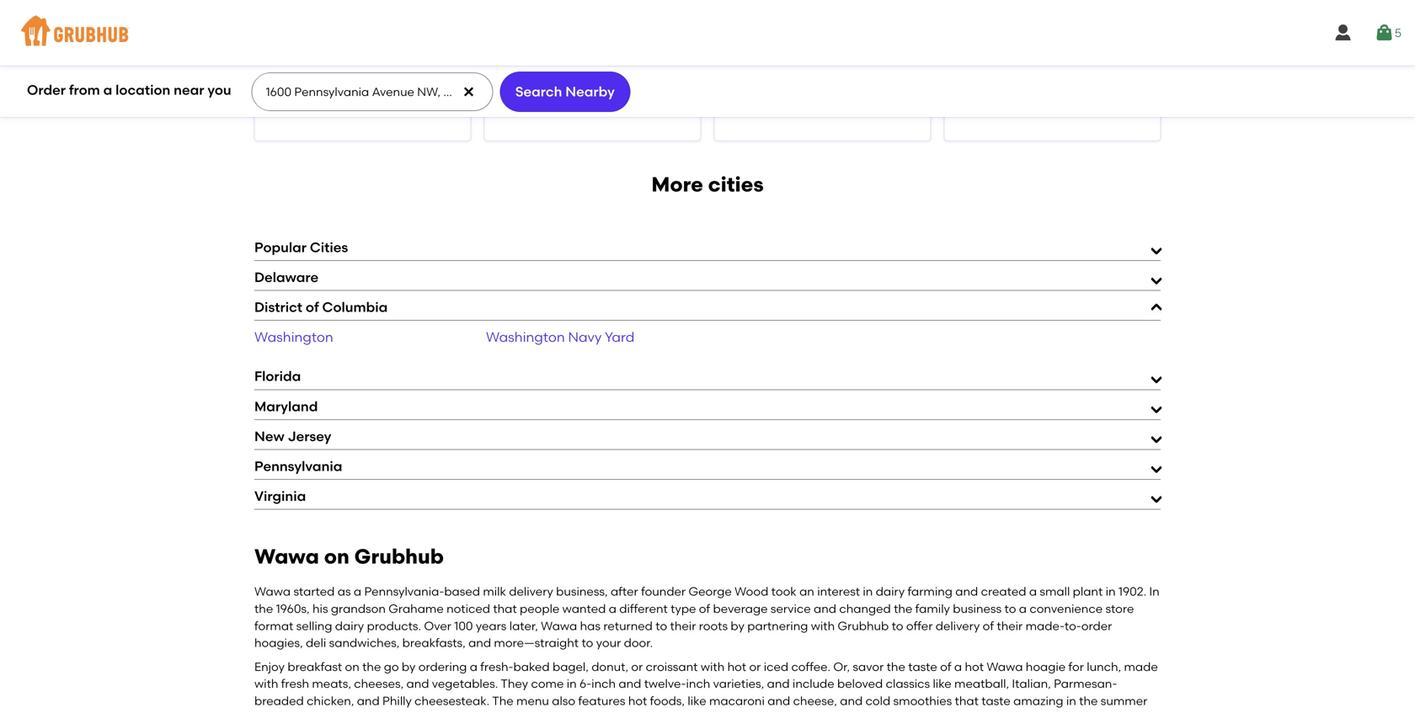 Task type: locate. For each thing, give the bounding box(es) containing it.
took
[[772, 585, 797, 599]]

0 vertical spatial dairy
[[876, 585, 905, 599]]

$0.49 for 774 ratings
[[499, 91, 524, 103]]

1 vertical spatial that
[[955, 694, 979, 709]]

store
[[1106, 602, 1135, 616]]

0 horizontal spatial taste
[[909, 660, 938, 675]]

0 horizontal spatial ratings
[[417, 94, 457, 108]]

in
[[863, 585, 873, 599], [1106, 585, 1116, 599], [567, 677, 577, 692], [1067, 694, 1077, 709]]

wawa down people
[[541, 619, 577, 634]]

twelve-
[[644, 677, 686, 692]]

svg image right svg icon
[[1375, 23, 1395, 43]]

your down chicken,
[[313, 711, 338, 714]]

made
[[1125, 660, 1159, 675]]

0 horizontal spatial with
[[255, 677, 278, 692]]

founder
[[641, 585, 686, 599]]

0 horizontal spatial that
[[493, 602, 517, 616]]

inch up features
[[592, 677, 616, 692]]

nearby
[[566, 83, 615, 100]]

foods,
[[650, 694, 685, 709]]

0 horizontal spatial their
[[670, 619, 696, 634]]

convenience up to-
[[1030, 602, 1103, 616]]

that inside wawa started as a pennsylvania-based milk delivery business, after founder george wood took an interest in dairy farming and created a small plant in 1902. in the 1960s, his grandson grahame noticed that people wanted a different type of beverage service and changed the family business to a convenience store format selling dairy products. over 100 years later, wawa has returned to their roots by partnering with grubhub to offer delivery of their made-to-order hoagies, deli sandwiches, breakfasts, and more—straight to your door.
[[493, 602, 517, 616]]

1 horizontal spatial 20–35 min $0.49 delivery
[[499, 76, 564, 103]]

1960s,
[[276, 602, 310, 616]]

ratings right 285
[[417, 94, 457, 108]]

products.
[[367, 619, 421, 634]]

5
[[1395, 26, 1402, 40]]

1 ratings from the left
[[417, 94, 457, 108]]

washington left navy
[[486, 329, 565, 346]]

1 horizontal spatial svg image
[[1375, 23, 1395, 43]]

1 vertical spatial you
[[872, 711, 892, 714]]

small
[[1040, 585, 1071, 599]]

1 horizontal spatial by
[[731, 619, 745, 634]]

1 horizontal spatial convenience
[[1030, 602, 1103, 616]]

0 vertical spatial convenience
[[1030, 602, 1103, 616]]

4 items from the left
[[1025, 55, 1052, 67]]

1 horizontal spatial you
[[872, 711, 892, 714]]

the up the cheeses,
[[363, 660, 381, 675]]

0 horizontal spatial 20–35
[[269, 76, 298, 88]]

1 horizontal spatial ratings
[[647, 94, 687, 108]]

hot up varieties,
[[728, 660, 747, 675]]

district
[[255, 299, 303, 316]]

convenience inside wawa started as a pennsylvania-based milk delivery business, after founder george wood took an interest in dairy farming and created a small plant in 1902. in the 1960s, his grandson grahame noticed that people wanted a different type of beverage service and changed the family business to a convenience store format selling dairy products. over 100 years later, wawa has returned to their roots by partnering with grubhub to offer delivery of their made-to-order hoagies, deli sandwiches, breakfasts, and more—straight to your door.
[[1030, 602, 1103, 616]]

that
[[493, 602, 517, 616], [955, 694, 979, 709]]

1 horizontal spatial min
[[531, 76, 549, 88]]

1 horizontal spatial order
[[1082, 619, 1113, 634]]

0 horizontal spatial like
[[688, 694, 707, 709]]

2 horizontal spatial with
[[811, 619, 835, 634]]

0 horizontal spatial svg image
[[462, 85, 476, 99]]

2 20–35 min $0.49 delivery from the left
[[499, 76, 564, 103]]

you down the cold
[[872, 711, 892, 714]]

varieties,
[[713, 677, 765, 692]]

you
[[208, 82, 231, 98], [872, 711, 892, 714]]

cold
[[866, 694, 891, 709]]

0 horizontal spatial by
[[402, 660, 416, 675]]

1 horizontal spatial subscription pass image
[[959, 54, 976, 68]]

with up varieties,
[[701, 660, 725, 675]]

cities
[[310, 239, 348, 256]]

order from a location near you
[[27, 82, 231, 98]]

1 20–35 min $0.49 delivery from the left
[[269, 76, 334, 103]]

enjoy
[[255, 660, 285, 675]]

with down interest at the bottom
[[811, 619, 835, 634]]

grocery items
[[293, 55, 362, 67], [523, 55, 592, 67], [753, 55, 822, 67], [983, 55, 1052, 67]]

roots
[[699, 619, 728, 634]]

2 horizontal spatial your
[[596, 636, 621, 651]]

or down door.
[[632, 660, 643, 675]]

grubhub up pennsylvania-
[[355, 545, 444, 569]]

1 washington from the left
[[255, 329, 333, 346]]

1 horizontal spatial 20–35
[[499, 76, 528, 88]]

the up format
[[255, 602, 273, 616]]

washington down the district
[[255, 329, 333, 346]]

convenience down macaroni
[[676, 711, 749, 714]]

pennsylvania
[[255, 458, 343, 475]]

ratings right 774
[[647, 94, 687, 108]]

on down the 'sandwiches,'
[[345, 660, 360, 675]]

like up "smoothies" at the bottom
[[933, 677, 952, 692]]

1 horizontal spatial their
[[997, 619, 1023, 634]]

on up as
[[324, 545, 350, 569]]

dairy up changed at the right
[[876, 585, 905, 599]]

florida
[[255, 368, 301, 385]]

20–35 min $0.49 delivery for 774
[[499, 76, 564, 103]]

grubhub down changed at the right
[[838, 619, 889, 634]]

to down has
[[582, 636, 594, 651]]

your up the donut, on the left bottom
[[596, 636, 621, 651]]

order
[[27, 82, 66, 98]]

svg image
[[1375, 23, 1395, 43], [462, 85, 476, 99]]

a right as
[[354, 585, 362, 599]]

the up offer
[[894, 602, 913, 616]]

1 vertical spatial svg image
[[462, 85, 476, 99]]

0 vertical spatial that
[[493, 602, 517, 616]]

washington for washington navy yard
[[486, 329, 565, 346]]

1 or from the left
[[632, 660, 643, 675]]

order down store
[[1082, 619, 1113, 634]]

to
[[1005, 602, 1017, 616], [656, 619, 668, 634], [892, 619, 904, 634], [582, 636, 594, 651]]

a
[[103, 82, 112, 98], [354, 585, 362, 599], [1030, 585, 1037, 599], [609, 602, 617, 616], [1020, 602, 1027, 616], [470, 660, 478, 675], [955, 660, 963, 675]]

1 vertical spatial with
[[701, 660, 725, 675]]

wawa on grubhub
[[255, 545, 444, 569]]

3 items from the left
[[795, 55, 822, 67]]

taste down meatball,
[[982, 694, 1011, 709]]

search nearby button
[[500, 72, 631, 112]]

that inside the enjoy breakfast on the go by ordering a fresh-baked bagel, donut, or croissant with hot or iced coffee. or, savor the taste of a hot wawa hoagie for lunch, made with fresh meats, cheeses, and vegetables. they come in 6-inch and twelve-inch varieties, and include beloved classics like meatball, italian, parmesan- breaded chicken, and philly cheesesteak. the menu also features hot foods, like macaroni and cheese, and cold smoothies that taste amazing in the summer heat. pick your favorites, place your order on grubhub.com, and enjoy the convenience of delivery whenever you like.
[[955, 694, 979, 709]]

0 vertical spatial order
[[1082, 619, 1113, 634]]

like right foods,
[[688, 694, 707, 709]]

1 vertical spatial taste
[[982, 694, 1011, 709]]

subscription pass image
[[499, 54, 516, 68], [959, 54, 976, 68]]

their down "type"
[[670, 619, 696, 634]]

washington navy yard
[[486, 329, 635, 346]]

in
[[1150, 585, 1160, 599]]

1 horizontal spatial that
[[955, 694, 979, 709]]

that down milk
[[493, 602, 517, 616]]

0 horizontal spatial subscription pass image
[[499, 54, 516, 68]]

hot
[[728, 660, 747, 675], [965, 660, 984, 675], [629, 694, 648, 709]]

2 their from the left
[[997, 619, 1023, 634]]

chicken,
[[307, 694, 354, 709]]

delivery
[[296, 91, 334, 103], [527, 91, 564, 103], [509, 585, 554, 599], [936, 619, 980, 634], [766, 711, 810, 714]]

donut,
[[592, 660, 629, 675]]

0 horizontal spatial washington
[[255, 329, 333, 346]]

1 horizontal spatial washington
[[486, 329, 565, 346]]

1 items from the left
[[335, 55, 362, 67]]

1 vertical spatial convenience
[[676, 711, 749, 714]]

wawa up "1960s,"
[[255, 585, 291, 599]]

0 horizontal spatial inch
[[592, 677, 616, 692]]

farming
[[908, 585, 953, 599]]

1 horizontal spatial or
[[750, 660, 761, 675]]

0 horizontal spatial convenience
[[676, 711, 749, 714]]

grahame
[[389, 602, 444, 616]]

inch down croissant
[[686, 677, 711, 692]]

with down enjoy
[[255, 677, 278, 692]]

hoagie
[[1026, 660, 1066, 675]]

a up meatball,
[[955, 660, 963, 675]]

on down the
[[493, 711, 507, 714]]

1 horizontal spatial inch
[[686, 677, 711, 692]]

svg image right 285 ratings
[[462, 85, 476, 99]]

summer
[[1101, 694, 1148, 709]]

2 $0.49 from the left
[[499, 91, 524, 103]]

of
[[306, 299, 319, 316], [699, 602, 711, 616], [983, 619, 995, 634], [941, 660, 952, 675], [752, 711, 763, 714]]

0 horizontal spatial grubhub
[[355, 545, 444, 569]]

1 vertical spatial grubhub
[[838, 619, 889, 634]]

min
[[301, 76, 319, 88], [531, 76, 549, 88]]

or left iced
[[750, 660, 761, 675]]

lunch,
[[1087, 660, 1122, 675]]

1 horizontal spatial dairy
[[876, 585, 905, 599]]

4 grocery from the left
[[983, 55, 1022, 67]]

4 grocery items from the left
[[983, 55, 1052, 67]]

2 min from the left
[[531, 76, 549, 88]]

that down meatball,
[[955, 694, 979, 709]]

by
[[731, 619, 745, 634], [402, 660, 416, 675]]

1 horizontal spatial subscription pass image
[[729, 54, 746, 68]]

your down "cheesesteak."
[[431, 711, 456, 714]]

smoothies
[[894, 694, 952, 709]]

1 horizontal spatial $0.49
[[499, 91, 524, 103]]

cheeses,
[[354, 677, 404, 692]]

svg image inside 5 button
[[1375, 23, 1395, 43]]

1 $0.49 from the left
[[269, 91, 294, 103]]

new
[[255, 428, 285, 445]]

items
[[335, 55, 362, 67], [565, 55, 592, 67], [795, 55, 822, 67], [1025, 55, 1052, 67]]

savor
[[853, 660, 884, 675]]

1 vertical spatial order
[[459, 711, 490, 714]]

in up store
[[1106, 585, 1116, 599]]

iced
[[764, 660, 789, 675]]

to down different
[[656, 619, 668, 634]]

taste up classics
[[909, 660, 938, 675]]

0 horizontal spatial subscription pass image
[[269, 54, 286, 68]]

order inside wawa started as a pennsylvania-based milk delivery business, after founder george wood took an interest in dairy farming and created a small plant in 1902. in the 1960s, his grandson grahame noticed that people wanted a different type of beverage service and changed the family business to a convenience store format selling dairy products. over 100 years later, wawa has returned to their roots by partnering with grubhub to offer delivery of their made-to-order hoagies, deli sandwiches, breakfasts, and more—straight to your door.
[[1082, 619, 1113, 634]]

1 horizontal spatial grubhub
[[838, 619, 889, 634]]

2 vertical spatial on
[[493, 711, 507, 714]]

1 min from the left
[[301, 76, 319, 88]]

the down "parmesan-"
[[1080, 694, 1098, 709]]

0 horizontal spatial order
[[459, 711, 490, 714]]

breakfast
[[288, 660, 342, 675]]

order down "cheesesteak."
[[459, 711, 490, 714]]

order
[[1082, 619, 1113, 634], [459, 711, 490, 714]]

grubhub inside wawa started as a pennsylvania-based milk delivery business, after founder george wood took an interest in dairy farming and created a small plant in 1902. in the 1960s, his grandson grahame noticed that people wanted a different type of beverage service and changed the family business to a convenience store format selling dairy products. over 100 years later, wawa has returned to their roots by partnering with grubhub to offer delivery of their made-to-order hoagies, deli sandwiches, breakfasts, and more—straight to your door.
[[838, 619, 889, 634]]

min for 285 ratings
[[301, 76, 319, 88]]

their down created
[[997, 619, 1023, 634]]

hot up enjoy
[[629, 694, 648, 709]]

dairy down grandson
[[335, 619, 364, 634]]

taste
[[909, 660, 938, 675], [982, 694, 1011, 709]]

started
[[294, 585, 335, 599]]

1 horizontal spatial hot
[[728, 660, 747, 675]]

by down beverage
[[731, 619, 745, 634]]

hot up meatball,
[[965, 660, 984, 675]]

a down created
[[1020, 602, 1027, 616]]

business
[[953, 602, 1002, 616]]

$0.49 for 285 ratings
[[269, 91, 294, 103]]

5 button
[[1375, 18, 1402, 48]]

made-
[[1026, 619, 1065, 634]]

2 20–35 from the left
[[499, 76, 528, 88]]

0 vertical spatial with
[[811, 619, 835, 634]]

ratings
[[417, 94, 457, 108], [647, 94, 687, 108]]

star icon image
[[389, 75, 403, 89], [403, 75, 416, 89], [416, 75, 430, 89], [430, 75, 443, 89], [430, 75, 443, 89], [619, 75, 633, 89], [633, 75, 646, 89]]

1 20–35 from the left
[[269, 76, 298, 88]]

1 vertical spatial on
[[345, 660, 360, 675]]

0 horizontal spatial min
[[301, 76, 319, 88]]

wawa
[[255, 545, 319, 569], [255, 585, 291, 599], [541, 619, 577, 634], [987, 660, 1023, 675]]

1 vertical spatial by
[[402, 660, 416, 675]]

ratings for 774 ratings
[[647, 94, 687, 108]]

1 vertical spatial like
[[688, 694, 707, 709]]

grubhub
[[355, 545, 444, 569], [838, 619, 889, 634]]

0 horizontal spatial $0.49
[[269, 91, 294, 103]]

2 ratings from the left
[[647, 94, 687, 108]]

near
[[174, 82, 204, 98]]

dairy
[[876, 585, 905, 599], [335, 619, 364, 634]]

new jersey
[[255, 428, 332, 445]]

0 horizontal spatial or
[[632, 660, 643, 675]]

0 vertical spatial by
[[731, 619, 745, 634]]

include
[[793, 677, 835, 692]]

the
[[255, 602, 273, 616], [894, 602, 913, 616], [363, 660, 381, 675], [887, 660, 906, 675], [1080, 694, 1098, 709], [654, 711, 673, 714]]

convenience
[[1030, 602, 1103, 616], [676, 711, 749, 714]]

1 horizontal spatial like
[[933, 677, 952, 692]]

0 vertical spatial grubhub
[[355, 545, 444, 569]]

0 vertical spatial like
[[933, 677, 952, 692]]

20–35 min $0.49 delivery
[[269, 76, 334, 103], [499, 76, 564, 103]]

parmesan-
[[1054, 677, 1118, 692]]

20–35 for 285 ratings
[[269, 76, 298, 88]]

0 horizontal spatial dairy
[[335, 619, 364, 634]]

1 grocery from the left
[[293, 55, 332, 67]]

0 horizontal spatial 20–35 min $0.49 delivery
[[269, 76, 334, 103]]

you right near
[[208, 82, 231, 98]]

hoagies,
[[255, 636, 303, 651]]

and
[[956, 585, 979, 599], [814, 602, 837, 616], [469, 636, 491, 651], [407, 677, 429, 692], [619, 677, 642, 692], [767, 677, 790, 692], [357, 694, 380, 709], [768, 694, 791, 709], [840, 694, 863, 709], [596, 711, 618, 714]]

grandson
[[331, 602, 386, 616]]

0 vertical spatial you
[[208, 82, 231, 98]]

3 grocery from the left
[[753, 55, 792, 67]]

1902.
[[1119, 585, 1147, 599]]

2 washington from the left
[[486, 329, 565, 346]]

years
[[476, 619, 507, 634]]

0 vertical spatial svg image
[[1375, 23, 1395, 43]]

grocery
[[293, 55, 332, 67], [523, 55, 562, 67], [753, 55, 792, 67], [983, 55, 1022, 67]]

wawa up meatball,
[[987, 660, 1023, 675]]

subscription pass image
[[269, 54, 286, 68], [729, 54, 746, 68]]

by right go
[[402, 660, 416, 675]]



Task type: describe. For each thing, give the bounding box(es) containing it.
an
[[800, 585, 815, 599]]

285 ratings
[[394, 94, 457, 108]]

noticed
[[447, 602, 490, 616]]

order inside the enjoy breakfast on the go by ordering a fresh-baked bagel, donut, or croissant with hot or iced coffee. or, savor the taste of a hot wawa hoagie for lunch, made with fresh meats, cheeses, and vegetables. they come in 6-inch and twelve-inch varieties, and include beloved classics like meatball, italian, parmesan- breaded chicken, and philly cheesesteak. the menu also features hot foods, like macaroni and cheese, and cold smoothies that taste amazing in the summer heat. pick your favorites, place your order on grubhub.com, and enjoy the convenience of delivery whenever you like.
[[459, 711, 490, 714]]

returned
[[604, 619, 653, 634]]

1 grocery items from the left
[[293, 55, 362, 67]]

as
[[338, 585, 351, 599]]

convenience inside the enjoy breakfast on the go by ordering a fresh-baked bagel, donut, or croissant with hot or iced coffee. or, savor the taste of a hot wawa hoagie for lunch, made with fresh meats, cheeses, and vegetables. they come in 6-inch and twelve-inch varieties, and include beloved classics like meatball, italian, parmesan- breaded chicken, and philly cheesesteak. the menu also features hot foods, like macaroni and cheese, and cold smoothies that taste amazing in the summer heat. pick your favorites, place your order on grubhub.com, and enjoy the convenience of delivery whenever you like.
[[676, 711, 749, 714]]

main navigation navigation
[[0, 0, 1416, 66]]

format
[[255, 619, 294, 634]]

a up vegetables.
[[470, 660, 478, 675]]

type
[[671, 602, 696, 616]]

virginia
[[255, 488, 306, 505]]

bagel,
[[553, 660, 589, 675]]

Search Address search field
[[252, 73, 492, 110]]

philly
[[383, 694, 412, 709]]

0 horizontal spatial your
[[313, 711, 338, 714]]

1 horizontal spatial taste
[[982, 694, 1011, 709]]

changed
[[840, 602, 891, 616]]

in left 6-
[[567, 677, 577, 692]]

offer
[[907, 619, 933, 634]]

100
[[454, 619, 473, 634]]

george
[[689, 585, 732, 599]]

by inside wawa started as a pennsylvania-based milk delivery business, after founder george wood took an interest in dairy farming and created a small plant in 1902. in the 1960s, his grandson grahame noticed that people wanted a different type of beverage service and changed the family business to a convenience store format selling dairy products. over 100 years later, wawa has returned to their roots by partnering with grubhub to offer delivery of their made-to-order hoagies, deli sandwiches, breakfasts, and more—straight to your door.
[[731, 619, 745, 634]]

2 subscription pass image from the left
[[959, 54, 976, 68]]

2 items from the left
[[565, 55, 592, 67]]

in up changed at the right
[[863, 585, 873, 599]]

search
[[516, 83, 562, 100]]

pick
[[287, 711, 310, 714]]

20–35 min $0.49 delivery for 285
[[269, 76, 334, 103]]

with inside wawa started as a pennsylvania-based milk delivery business, after founder george wood took an interest in dairy farming and created a small plant in 1902. in the 1960s, his grandson grahame noticed that people wanted a different type of beverage service and changed the family business to a convenience store format selling dairy products. over 100 years later, wawa has returned to their roots by partnering with grubhub to offer delivery of their made-to-order hoagies, deli sandwiches, breakfasts, and more—straight to your door.
[[811, 619, 835, 634]]

20–35 for 774 ratings
[[499, 76, 528, 88]]

people
[[520, 602, 560, 616]]

meats,
[[312, 677, 351, 692]]

2 or from the left
[[750, 660, 761, 675]]

cities
[[709, 172, 764, 197]]

deli
[[306, 636, 326, 651]]

based
[[444, 585, 480, 599]]

in down "parmesan-"
[[1067, 694, 1077, 709]]

wawa started as a pennsylvania-based milk delivery business, after founder george wood took an interest in dairy farming and created a small plant in 1902. in the 1960s, his grandson grahame noticed that people wanted a different type of beverage service and changed the family business to a convenience store format selling dairy products. over 100 years later, wawa has returned to their roots by partnering with grubhub to offer delivery of their made-to-order hoagies, deli sandwiches, breakfasts, and more—straight to your door.
[[255, 585, 1160, 651]]

of right the district
[[306, 299, 319, 316]]

grubhub.com,
[[510, 711, 593, 714]]

italian,
[[1013, 677, 1052, 692]]

maryland
[[255, 398, 318, 415]]

baked
[[514, 660, 550, 675]]

the down foods,
[[654, 711, 673, 714]]

2 horizontal spatial hot
[[965, 660, 984, 675]]

go
[[384, 660, 399, 675]]

774
[[626, 94, 644, 108]]

also
[[552, 694, 576, 709]]

enjoy breakfast on the go by ordering a fresh-baked bagel, donut, or croissant with hot or iced coffee. or, savor the taste of a hot wawa hoagie for lunch, made with fresh meats, cheeses, and vegetables. they come in 6-inch and twelve-inch varieties, and include beloved classics like meatball, italian, parmesan- breaded chicken, and philly cheesesteak. the menu also features hot foods, like macaroni and cheese, and cold smoothies that taste amazing in the summer heat. pick your favorites, place your order on grubhub.com, and enjoy the convenience of delivery whenever you like.
[[255, 660, 1159, 714]]

ordering
[[419, 660, 467, 675]]

1 subscription pass image from the left
[[269, 54, 286, 68]]

delaware
[[255, 269, 319, 286]]

delivery inside the enjoy breakfast on the go by ordering a fresh-baked bagel, donut, or croissant with hot or iced coffee. or, savor the taste of a hot wawa hoagie for lunch, made with fresh meats, cheeses, and vegetables. they come in 6-inch and twelve-inch varieties, and include beloved classics like meatball, italian, parmesan- breaded chicken, and philly cheesesteak. the menu also features hot foods, like macaroni and cheese, and cold smoothies that taste amazing in the summer heat. pick your favorites, place your order on grubhub.com, and enjoy the convenience of delivery whenever you like.
[[766, 711, 810, 714]]

2 vertical spatial with
[[255, 677, 278, 692]]

of down macaroni
[[752, 711, 763, 714]]

min for 774 ratings
[[531, 76, 549, 88]]

enjoy
[[621, 711, 652, 714]]

to down created
[[1005, 602, 1017, 616]]

2 inch from the left
[[686, 677, 711, 692]]

0 horizontal spatial hot
[[629, 694, 648, 709]]

family
[[916, 602, 951, 616]]

0 vertical spatial on
[[324, 545, 350, 569]]

over
[[424, 619, 452, 634]]

1 subscription pass image from the left
[[499, 54, 516, 68]]

beloved
[[838, 677, 883, 692]]

yard
[[605, 329, 635, 346]]

1 horizontal spatial your
[[431, 711, 456, 714]]

wawa up the 'started'
[[255, 545, 319, 569]]

of down the business
[[983, 619, 995, 634]]

cheesesteak.
[[415, 694, 490, 709]]

3 grocery items from the left
[[753, 55, 822, 67]]

of up "smoothies" at the bottom
[[941, 660, 952, 675]]

2 grocery items from the left
[[523, 55, 592, 67]]

your inside wawa started as a pennsylvania-based milk delivery business, after founder george wood took an interest in dairy farming and created a small plant in 1902. in the 1960s, his grandson grahame noticed that people wanted a different type of beverage service and changed the family business to a convenience store format selling dairy products. over 100 years later, wawa has returned to their roots by partnering with grubhub to offer delivery of their made-to-order hoagies, deli sandwiches, breakfasts, and more—straight to your door.
[[596, 636, 621, 651]]

0 horizontal spatial you
[[208, 82, 231, 98]]

a down after
[[609, 602, 617, 616]]

district of columbia
[[255, 299, 388, 316]]

wood
[[735, 585, 769, 599]]

columbia
[[322, 299, 388, 316]]

774 ratings
[[626, 94, 687, 108]]

svg image
[[1334, 23, 1354, 43]]

a left small
[[1030, 585, 1037, 599]]

fresh
[[281, 677, 309, 692]]

business,
[[556, 585, 608, 599]]

place
[[396, 711, 428, 714]]

amazing
[[1014, 694, 1064, 709]]

vegetables.
[[432, 677, 498, 692]]

0 vertical spatial taste
[[909, 660, 938, 675]]

come
[[531, 677, 564, 692]]

beverage
[[713, 602, 768, 616]]

cheese,
[[794, 694, 838, 709]]

for
[[1069, 660, 1085, 675]]

the up classics
[[887, 660, 906, 675]]

by inside the enjoy breakfast on the go by ordering a fresh-baked bagel, donut, or croissant with hot or iced coffee. or, savor the taste of a hot wawa hoagie for lunch, made with fresh meats, cheeses, and vegetables. they come in 6-inch and twelve-inch varieties, and include beloved classics like meatball, italian, parmesan- breaded chicken, and philly cheesesteak. the menu also features hot foods, like macaroni and cheese, and cold smoothies that taste amazing in the summer heat. pick your favorites, place your order on grubhub.com, and enjoy the convenience of delivery whenever you like.
[[402, 660, 416, 675]]

classics
[[886, 677, 931, 692]]

1 their from the left
[[670, 619, 696, 634]]

meatball,
[[955, 677, 1010, 692]]

popular
[[255, 239, 307, 256]]

milk
[[483, 585, 506, 599]]

1 horizontal spatial with
[[701, 660, 725, 675]]

they
[[501, 677, 529, 692]]

breakfasts,
[[403, 636, 466, 651]]

a right 'from'
[[103, 82, 112, 98]]

of down george
[[699, 602, 711, 616]]

you inside the enjoy breakfast on the go by ordering a fresh-baked bagel, donut, or croissant with hot or iced coffee. or, savor the taste of a hot wawa hoagie for lunch, made with fresh meats, cheeses, and vegetables. they come in 6-inch and twelve-inch varieties, and include beloved classics like meatball, italian, parmesan- breaded chicken, and philly cheesesteak. the menu also features hot foods, like macaroni and cheese, and cold smoothies that taste amazing in the summer heat. pick your favorites, place your order on grubhub.com, and enjoy the convenience of delivery whenever you like.
[[872, 711, 892, 714]]

heat.
[[255, 711, 284, 714]]

more cities
[[652, 172, 764, 197]]

285
[[394, 94, 414, 108]]

different
[[620, 602, 668, 616]]

features
[[579, 694, 626, 709]]

sandwiches,
[[329, 636, 400, 651]]

6-
[[580, 677, 592, 692]]

2 grocery from the left
[[523, 55, 562, 67]]

wawa inside the enjoy breakfast on the go by ordering a fresh-baked bagel, donut, or croissant with hot or iced coffee. or, savor the taste of a hot wawa hoagie for lunch, made with fresh meats, cheeses, and vegetables. they come in 6-inch and twelve-inch varieties, and include beloved classics like meatball, italian, parmesan- breaded chicken, and philly cheesesteak. the menu also features hot foods, like macaroni and cheese, and cold smoothies that taste amazing in the summer heat. pick your favorites, place your order on grubhub.com, and enjoy the convenience of delivery whenever you like.
[[987, 660, 1023, 675]]

washington for washington link
[[255, 329, 333, 346]]

to left offer
[[892, 619, 904, 634]]

like.
[[895, 711, 916, 714]]

search nearby
[[516, 83, 615, 100]]

2 subscription pass image from the left
[[729, 54, 746, 68]]

1 inch from the left
[[592, 677, 616, 692]]

ratings for 285 ratings
[[417, 94, 457, 108]]

created
[[981, 585, 1027, 599]]

plant
[[1073, 585, 1103, 599]]

interest
[[818, 585, 860, 599]]

selling
[[296, 619, 332, 634]]

1 vertical spatial dairy
[[335, 619, 364, 634]]

has
[[580, 619, 601, 634]]

partnering
[[748, 619, 809, 634]]



Task type: vqa. For each thing, say whether or not it's contained in the screenshot.
the •
no



